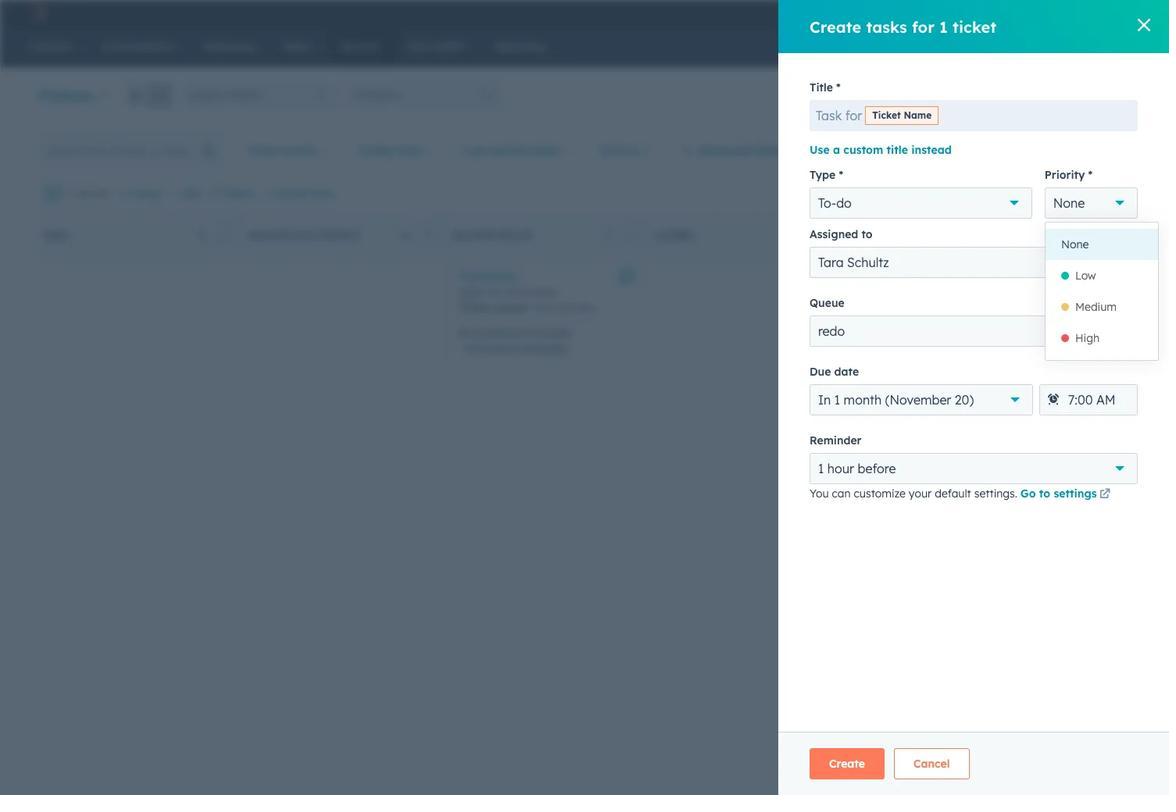 Task type: locate. For each thing, give the bounding box(es) containing it.
1 horizontal spatial waiting
[[451, 229, 497, 241]]

tara down assigned at the right top
[[819, 255, 844, 270]]

2 vertical spatial minutes
[[536, 328, 573, 339]]

due date
[[810, 365, 859, 379]]

create date down tickets
[[358, 144, 422, 158]]

ticket inside popup button
[[247, 144, 280, 158]]

on left us
[[500, 229, 515, 241]]

1 horizontal spatial tasks
[[867, 17, 908, 36]]

tara right redo at the right of the page
[[893, 315, 915, 329]]

hour
[[828, 461, 854, 477]]

Ticket description text field
[[893, 257, 1142, 289]]

1 horizontal spatial tara
[[819, 255, 844, 270]]

none
[[1054, 195, 1085, 211], [1062, 238, 1089, 252]]

open
[[896, 148, 924, 162], [458, 285, 486, 299]]

8 down the tickyticky link
[[507, 285, 513, 299]]

8 up no activity scheduled
[[528, 328, 533, 339]]

0 vertical spatial tasks
[[867, 17, 908, 36]]

0 vertical spatial ticket
[[953, 17, 997, 36]]

1 vertical spatial tara schultz
[[893, 315, 955, 329]]

1 vertical spatial tasks
[[310, 188, 334, 199]]

type
[[810, 168, 836, 182]]

1 left selected.
[[66, 188, 71, 199]]

waiting
[[248, 229, 294, 241], [451, 229, 497, 241]]

to-do
[[819, 195, 852, 211]]

3 0 from the left
[[808, 229, 814, 241]]

1 horizontal spatial to
[[1040, 487, 1051, 501]]

2 on from the left
[[500, 229, 515, 241]]

0 horizontal spatial owner
[[284, 144, 317, 158]]

tickets
[[38, 86, 93, 105]]

0 horizontal spatial tara
[[533, 301, 555, 315]]

no for no activity for 8 minutes
[[458, 328, 471, 339]]

to-do button
[[810, 188, 1033, 219]]

on
[[297, 229, 312, 241], [500, 229, 515, 241]]

assigned
[[810, 227, 859, 242]]

1 vertical spatial to
[[1040, 487, 1051, 501]]

0 vertical spatial owner
[[284, 144, 317, 158]]

schultz up customer
[[918, 315, 955, 329]]

2 horizontal spatial tara
[[893, 315, 915, 329]]

use
[[810, 143, 830, 157]]

last for last customer reply date
[[893, 383, 912, 395]]

1 vertical spatial priority
[[1045, 168, 1085, 182]]

ticket
[[873, 109, 901, 121], [247, 144, 280, 158], [893, 248, 919, 260], [458, 301, 491, 315]]

create date inside popup button
[[358, 144, 422, 158]]

use a custom title instead button
[[810, 141, 952, 159]]

tasks for create tasks
[[310, 188, 334, 199]]

create date button
[[348, 135, 443, 167]]

priority down tickets banner
[[600, 144, 641, 158]]

do
[[837, 195, 852, 211]]

upgrade
[[799, 8, 843, 20]]

owner inside "open for 8 minutes ticket owner : tara schultz"
[[494, 301, 527, 315]]

0 horizontal spatial create date
[[358, 144, 422, 158]]

20)
[[955, 392, 974, 408]]

minutes
[[936, 148, 976, 162], [516, 285, 557, 299], [536, 328, 573, 339]]

0 vertical spatial to
[[862, 227, 873, 242]]

1 vertical spatial minutes
[[516, 285, 557, 299]]

0 vertical spatial no
[[458, 328, 471, 339]]

search button
[[1126, 33, 1155, 59]]

owner
[[284, 144, 317, 158], [494, 301, 527, 315]]

tasks inside button
[[310, 188, 334, 199]]

1 vertical spatial open
[[458, 285, 486, 299]]

last for last activity date
[[463, 144, 486, 158]]

0
[[199, 229, 205, 241], [402, 229, 408, 241], [808, 229, 814, 241]]

create up customer
[[893, 340, 922, 352]]

1 horizontal spatial owner
[[494, 301, 527, 315]]

date up customer
[[925, 340, 945, 352]]

settings image
[[956, 7, 970, 21]]

cancel button inside create tasks for 1 ticket dialog
[[894, 749, 970, 780]]

waiting on us
[[451, 229, 531, 241]]

open left 7
[[896, 148, 924, 162]]

last inside popup button
[[463, 144, 486, 158]]

1 hour before
[[819, 461, 896, 477]]

1 vertical spatial activity
[[474, 328, 509, 339]]

menu
[[773, 0, 1151, 30]]

2
[[1122, 6, 1127, 19]]

support pipeline
[[189, 89, 262, 101]]

group
[[123, 83, 172, 108]]

waiting for waiting on contact
[[248, 229, 294, 241]]

ticket left name
[[873, 109, 901, 121]]

1 vertical spatial ticket
[[1094, 90, 1119, 102]]

to for assigned
[[862, 227, 873, 242]]

1 left settings icon
[[940, 17, 948, 36]]

1 horizontal spatial tara schultz
[[893, 315, 955, 329]]

2 0 from the left
[[402, 229, 408, 241]]

schultz down assigned to
[[847, 255, 889, 270]]

for down the tickyticky link
[[489, 285, 504, 299]]

date down tickets banner
[[534, 144, 559, 158]]

month
[[844, 392, 882, 408]]

open down the tickyticky link
[[458, 285, 486, 299]]

go
[[1021, 487, 1036, 501]]

1 on from the left
[[297, 229, 312, 241]]

to
[[862, 227, 873, 242], [1040, 487, 1051, 501]]

tickyticky
[[908, 17, 992, 36], [896, 116, 986, 138], [458, 270, 517, 284]]

date right due
[[835, 365, 859, 379]]

2 vertical spatial tickyticky
[[458, 270, 517, 284]]

1 inside popup button
[[819, 461, 824, 477]]

1 horizontal spatial on
[[500, 229, 515, 241]]

description
[[921, 248, 971, 260]]

caret image
[[890, 217, 899, 221]]

1 left hour
[[819, 461, 824, 477]]

1 inside "popup button"
[[835, 392, 841, 408]]

advanced filters (0)
[[698, 144, 806, 158]]

create down the search hubspot search box
[[1062, 90, 1092, 102]]

0 horizontal spatial open
[[458, 285, 486, 299]]

last left customer
[[893, 383, 912, 395]]

1 waiting from the left
[[248, 229, 294, 241]]

priority inside create tasks for 1 ticket dialog
[[1045, 168, 1085, 182]]

1 for 1 selected.
[[66, 188, 71, 199]]

ticket inside "open for 8 minutes ticket owner : tara schultz"
[[458, 301, 491, 315]]

1 horizontal spatial cancel
[[984, 754, 1021, 768]]

owner up 'create tasks'
[[284, 144, 317, 158]]

schultz
[[847, 255, 889, 270], [558, 301, 595, 315], [918, 315, 955, 329]]

customize
[[854, 487, 906, 501]]

2 horizontal spatial 0
[[808, 229, 814, 241]]

2 vertical spatial activity
[[484, 343, 519, 355]]

hubspot image
[[28, 3, 47, 22]]

1 0 from the left
[[199, 229, 205, 241]]

open inside "open for 8 minutes ticket owner : tara schultz"
[[458, 285, 486, 299]]

can
[[832, 487, 851, 501]]

0 vertical spatial activity
[[489, 144, 531, 158]]

0 for waiting on contact
[[402, 229, 408, 241]]

create tasks
[[276, 188, 334, 199]]

tara right :
[[533, 301, 555, 315]]

cancel inside create tasks for 1 ticket dialog
[[914, 758, 950, 772]]

us
[[518, 229, 531, 241]]

1 horizontal spatial 0
[[402, 229, 408, 241]]

0 vertical spatial none
[[1054, 195, 1085, 211]]

0 horizontal spatial 8
[[507, 285, 513, 299]]

0 vertical spatial open
[[896, 148, 924, 162]]

8
[[507, 285, 513, 299], [528, 328, 533, 339]]

2 horizontal spatial schultz
[[918, 315, 955, 329]]

view record
[[1092, 754, 1157, 768]]

1 horizontal spatial open
[[896, 148, 924, 162]]

ticket down caret icon
[[893, 248, 919, 260]]

create tasks button
[[263, 187, 334, 201]]

priority inside popup button
[[600, 144, 641, 158]]

waiting down create tasks button
[[248, 229, 294, 241]]

0 vertical spatial minutes
[[936, 148, 976, 162]]

create date up customer
[[893, 340, 945, 352]]

activity inside popup button
[[489, 144, 531, 158]]

create tasks for 1 ticket dialog
[[779, 0, 1170, 796]]

title
[[810, 81, 833, 95]]

last down all tickets popup button at the top of page
[[463, 144, 486, 158]]

calling icon image
[[863, 8, 877, 22]]

1 vertical spatial create date
[[893, 340, 945, 352]]

tara schultz button up create date text box
[[893, 307, 1142, 333]]

your
[[909, 487, 932, 501]]

import button
[[982, 84, 1040, 109]]

0 horizontal spatial tasks
[[310, 188, 334, 199]]

1 right in
[[835, 392, 841, 408]]

1 vertical spatial owner
[[494, 301, 527, 315]]

0 horizontal spatial last
[[463, 144, 486, 158]]

1 vertical spatial 8
[[528, 328, 533, 339]]

activity
[[489, 144, 531, 158], [474, 328, 509, 339], [484, 343, 519, 355]]

0 vertical spatial last
[[463, 144, 486, 158]]

0 vertical spatial tara schultz
[[819, 255, 889, 270]]

on left contact at the left
[[297, 229, 312, 241]]

ticket down the tickyticky link
[[458, 301, 491, 315]]

tara schultz button down the this
[[810, 247, 1138, 278]]

instead
[[912, 143, 952, 157]]

view record link
[[1092, 754, 1157, 768]]

7
[[927, 148, 932, 162]]

calling icon button
[[856, 2, 883, 24]]

0 horizontal spatial to
[[862, 227, 873, 242]]

last
[[463, 144, 486, 158], [893, 383, 912, 395]]

priority up none popup button
[[1045, 168, 1085, 182]]

1 selected.
[[66, 188, 112, 199]]

schultz inside "open for 8 minutes ticket owner : tara schultz"
[[558, 301, 595, 315]]

1 horizontal spatial last
[[893, 383, 912, 395]]

search image
[[1134, 39, 1148, 53]]

waiting for waiting on us
[[451, 229, 497, 241]]

to right go
[[1040, 487, 1051, 501]]

date right reply
[[982, 383, 1003, 395]]

0 horizontal spatial on
[[297, 229, 312, 241]]

0 horizontal spatial cancel
[[914, 758, 950, 772]]

edit
[[183, 188, 202, 199]]

priority
[[600, 144, 641, 158], [1045, 168, 1085, 182]]

no up no activity scheduled
[[458, 328, 471, 339]]

to right assigned at the right top
[[862, 227, 873, 242]]

ticket up delete
[[247, 144, 280, 158]]

none button
[[1045, 188, 1138, 219]]

in
[[819, 392, 831, 408]]

tasks inside dialog
[[867, 17, 908, 36]]

for
[[912, 17, 935, 36], [846, 108, 862, 124], [489, 285, 504, 299], [512, 328, 525, 339]]

on for us
[[500, 229, 515, 241]]

title
[[887, 143, 908, 157]]

create ticket button
[[1049, 84, 1132, 109]]

2 waiting from the left
[[451, 229, 497, 241]]

cancel
[[984, 754, 1021, 768], [914, 758, 950, 772]]

0 horizontal spatial 0
[[199, 229, 205, 241]]

ticket inside dialog
[[953, 17, 997, 36]]

create down all tickets
[[358, 144, 394, 158]]

waiting up the tickyticky link
[[451, 229, 497, 241]]

2 vertical spatial ticket
[[971, 212, 1002, 226]]

schultz right :
[[558, 301, 595, 315]]

0 horizontal spatial waiting
[[248, 229, 294, 241]]

Create date text field
[[893, 350, 1142, 375]]

list box
[[1046, 223, 1159, 360]]

owner up the no activity for 8 minutes
[[494, 301, 527, 315]]

before
[[858, 461, 896, 477]]

create tasks for 1 ticket
[[810, 17, 997, 36]]

tara schultz up customer
[[893, 315, 955, 329]]

ticket for ticket description
[[893, 248, 919, 260]]

tara inside "open for 8 minutes ticket owner : tara schultz"
[[533, 301, 555, 315]]

ticket inside dialog
[[873, 109, 901, 121]]

0 vertical spatial create date
[[358, 144, 422, 158]]

1 vertical spatial last
[[893, 383, 912, 395]]

activity for for
[[474, 328, 509, 339]]

date inside create tasks for 1 ticket dialog
[[835, 365, 859, 379]]

waiting on contact
[[248, 229, 360, 241]]

0 vertical spatial tickyticky
[[908, 17, 992, 36]]

tara inside create tasks for 1 ticket dialog
[[819, 255, 844, 270]]

tara schultz down assigned to
[[819, 255, 889, 270]]

1 horizontal spatial create date
[[893, 340, 945, 352]]

menu containing apoptosis studios 2
[[773, 0, 1151, 30]]

1 left closed
[[606, 229, 611, 241]]

0 vertical spatial 8
[[507, 285, 513, 299]]

0 horizontal spatial schultz
[[558, 301, 595, 315]]

1 horizontal spatial schultz
[[847, 255, 889, 270]]

none inside popup button
[[1054, 195, 1085, 211]]

ticket for ticket owner
[[247, 144, 280, 158]]

no down the no activity for 8 minutes
[[467, 343, 481, 355]]

actions
[[945, 144, 984, 158]]

filters
[[755, 144, 787, 158]]

on for contact
[[297, 229, 312, 241]]

tara schultz inside create tasks for 1 ticket dialog
[[819, 255, 889, 270]]

create left calling icon
[[810, 17, 862, 36]]

Search HubSpot search field
[[950, 33, 1141, 59]]

1 horizontal spatial priority
[[1045, 168, 1085, 182]]

upgrade image
[[782, 7, 796, 21]]

1 vertical spatial no
[[467, 343, 481, 355]]

this
[[948, 212, 968, 226]]

0 horizontal spatial tara schultz
[[819, 255, 889, 270]]

close image
[[1138, 19, 1151, 31]]

0 vertical spatial priority
[[600, 144, 641, 158]]

contact
[[315, 229, 360, 241]]

help button
[[920, 0, 946, 25]]

in 1 month (november 20) button
[[810, 385, 1033, 416]]

0 horizontal spatial priority
[[600, 144, 641, 158]]



Task type: describe. For each thing, give the bounding box(es) containing it.
create ticket
[[1062, 90, 1119, 102]]

go to settings
[[1021, 487, 1097, 501]]

last customer reply date
[[893, 383, 1003, 395]]

view
[[1092, 754, 1118, 768]]

open for open 7 minutes
[[896, 148, 924, 162]]

closed
[[654, 229, 693, 241]]

tickets banner
[[38, 79, 1132, 109]]

notifications button
[[979, 0, 1006, 25]]

support pipeline button
[[182, 83, 338, 108]]

create inside tickets banner
[[1062, 90, 1092, 102]]

1 for 1 hour before
[[819, 461, 824, 477]]

no for no activity scheduled
[[467, 343, 481, 355]]

delete button
[[211, 187, 254, 201]]

board actions
[[909, 144, 984, 158]]

assign button
[[118, 187, 161, 201]]

new
[[45, 229, 67, 241]]

all
[[355, 89, 365, 101]]

customer
[[914, 383, 956, 395]]

in 1 month (november 20)
[[819, 392, 974, 408]]

cancel for save
[[984, 754, 1021, 768]]

ticket inside dropdown button
[[971, 212, 1002, 226]]

actions button
[[904, 84, 972, 109]]

HH:MM text field
[[1040, 385, 1138, 416]]

for up no activity scheduled
[[512, 328, 525, 339]]

(0)
[[790, 144, 806, 158]]

tickets button
[[38, 84, 108, 107]]

link opens in a new window image
[[1100, 486, 1111, 505]]

board actions button
[[889, 135, 1013, 167]]

due date element
[[1040, 385, 1138, 416]]

hubspot link
[[19, 3, 59, 22]]

marketplaces button
[[887, 0, 920, 25]]

owner inside popup button
[[284, 144, 317, 158]]

list box containing none
[[1046, 223, 1159, 360]]

about
[[912, 212, 944, 226]]

cancel button for create
[[894, 749, 970, 780]]

1 vertical spatial tara schultz button
[[893, 307, 1142, 333]]

ticket for ticket name
[[873, 109, 901, 121]]

minutes inside "open for 8 minutes ticket owner : tara schultz"
[[516, 285, 557, 299]]

custom
[[844, 143, 884, 157]]

due
[[810, 365, 831, 379]]

1 for 1
[[606, 229, 611, 241]]

for right task
[[846, 108, 862, 124]]

group inside tickets banner
[[123, 83, 172, 108]]

create left save button
[[829, 758, 865, 772]]

cancel for create
[[914, 758, 950, 772]]

date down all tickets popup button at the top of page
[[398, 144, 422, 158]]

you can customize your default settings.
[[810, 487, 1021, 501]]

1 vertical spatial tickyticky
[[896, 116, 986, 138]]

task
[[816, 108, 842, 124]]

scheduled
[[521, 343, 568, 355]]

(november
[[886, 392, 952, 408]]

for inside "open for 8 minutes ticket owner : tara schultz"
[[489, 285, 504, 299]]

save
[[909, 754, 936, 768]]

ticket inside button
[[1094, 90, 1119, 102]]

notifications image
[[985, 7, 999, 21]]

for right marketplaces image
[[912, 17, 935, 36]]

go to settings link
[[1021, 486, 1114, 505]]

about this ticket button
[[877, 198, 1142, 240]]

activity for scheduled
[[484, 343, 519, 355]]

no activity for 8 minutes
[[458, 328, 573, 339]]

you
[[810, 487, 829, 501]]

Last customer reply date text field
[[893, 393, 1142, 418]]

tickets
[[368, 89, 397, 101]]

create down ticket owner popup button
[[276, 188, 307, 199]]

1 vertical spatial none
[[1062, 238, 1089, 252]]

name
[[904, 109, 932, 121]]

pipeline
[[227, 89, 262, 101]]

assign
[[131, 188, 161, 199]]

task for
[[816, 108, 862, 124]]

8 inside "open for 8 minutes ticket owner : tara schultz"
[[507, 285, 513, 299]]

ticket owner
[[247, 144, 317, 158]]

a
[[833, 143, 840, 157]]

advanced filters (0) button
[[671, 135, 816, 167]]

tara schultz image
[[1015, 5, 1029, 20]]

close image
[[1138, 19, 1151, 31]]

link opens in a new window image
[[1100, 489, 1111, 501]]

schultz inside create tasks for 1 ticket dialog
[[847, 255, 889, 270]]

cancel button for save
[[965, 746, 1040, 777]]

priority button
[[590, 135, 662, 167]]

studios
[[1083, 6, 1119, 19]]

help image
[[926, 7, 940, 21]]

0 for new
[[199, 229, 205, 241]]

marketplaces image
[[896, 7, 910, 21]]

use a custom title instead
[[810, 143, 952, 157]]

activity for date
[[489, 144, 531, 158]]

no activity scheduled
[[467, 343, 568, 355]]

settings
[[1054, 487, 1097, 501]]

reminder
[[810, 434, 862, 448]]

tasks for create tasks for 1 ticket
[[867, 17, 908, 36]]

create inside popup button
[[358, 144, 394, 158]]

apoptosis
[[1032, 6, 1080, 19]]

delete
[[224, 188, 254, 199]]

high
[[1076, 331, 1100, 346]]

1 hour before button
[[810, 453, 1138, 485]]

selected.
[[73, 188, 112, 199]]

all tickets button
[[348, 83, 504, 108]]

settings link
[[946, 0, 979, 25]]

low
[[1076, 269, 1097, 283]]

import
[[995, 90, 1026, 102]]

to-
[[819, 195, 837, 211]]

ticket description
[[893, 248, 971, 260]]

redo button
[[810, 316, 1138, 347]]

default
[[935, 487, 972, 501]]

support
[[189, 89, 225, 101]]

0 for closed
[[808, 229, 814, 241]]

save button
[[890, 746, 955, 777]]

:
[[527, 301, 530, 315]]

create button
[[810, 749, 885, 780]]

Search ID, name, or description search field
[[38, 135, 227, 167]]

tickyticky link
[[458, 270, 517, 284]]

assigned to
[[810, 227, 873, 242]]

open for open for 8 minutes ticket owner : tara schultz
[[458, 285, 486, 299]]

1 horizontal spatial 8
[[528, 328, 533, 339]]

0 vertical spatial tara schultz button
[[810, 247, 1138, 278]]

about this ticket
[[912, 212, 1002, 226]]

redo
[[819, 324, 845, 339]]

to for go
[[1040, 487, 1051, 501]]

last activity date button
[[453, 135, 580, 167]]

reply
[[958, 383, 980, 395]]

ticket owner button
[[237, 135, 338, 167]]



Task type: vqa. For each thing, say whether or not it's contained in the screenshot.
& within navigation
no



